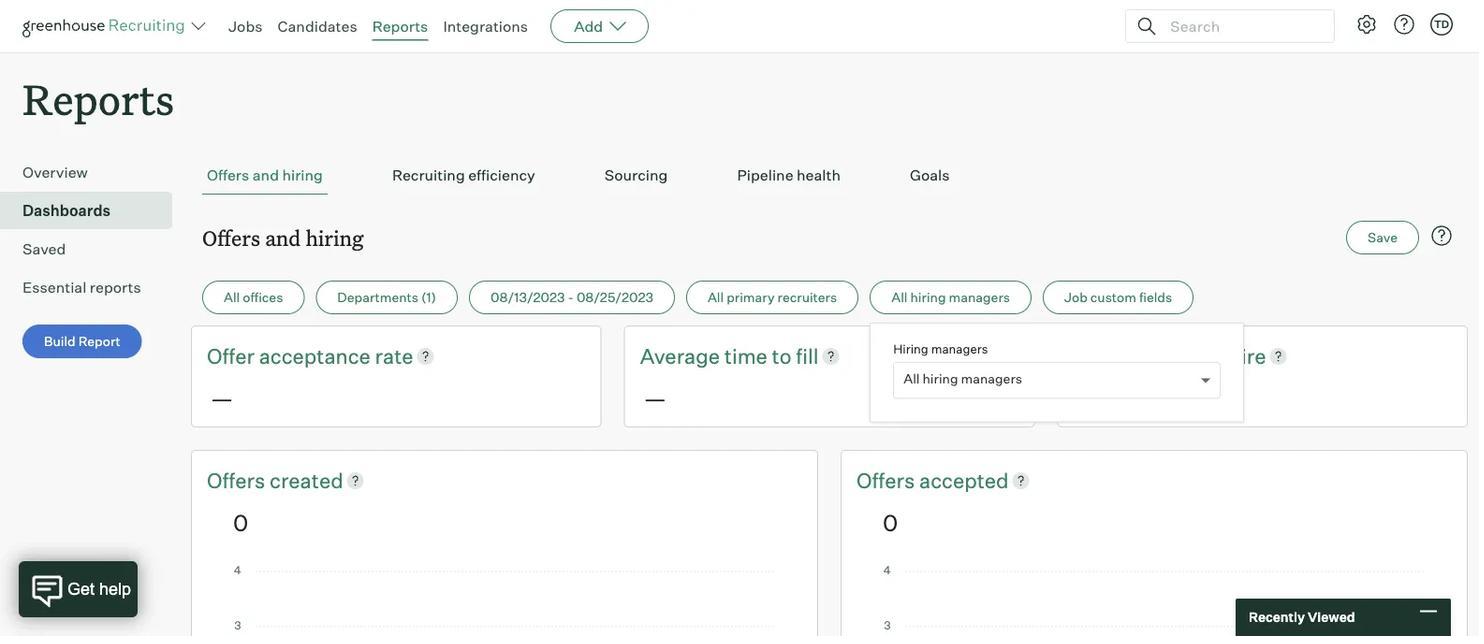 Task type: locate. For each thing, give the bounding box(es) containing it.
created
[[270, 468, 343, 493]]

0 horizontal spatial reports
[[22, 71, 174, 126]]

all hiring managers down the hiring managers
[[904, 371, 1022, 387]]

(1)
[[421, 289, 436, 306]]

0 horizontal spatial to link
[[772, 342, 796, 371]]

to left fill at the bottom right of page
[[772, 343, 792, 369]]

1 horizontal spatial reports
[[372, 17, 428, 36]]

saved
[[22, 240, 66, 259]]

managers inside the all hiring managers button
[[949, 289, 1010, 306]]

time link for fill
[[724, 342, 772, 371]]

acceptance
[[259, 343, 371, 369]]

1 horizontal spatial average
[[1073, 343, 1153, 369]]

2 — from the left
[[644, 384, 666, 412]]

fields
[[1139, 289, 1172, 306]]

build report
[[44, 333, 121, 350]]

1 to link from the left
[[772, 342, 796, 371]]

0 horizontal spatial —
[[211, 384, 233, 412]]

integrations link
[[443, 17, 528, 36]]

2 to link from the left
[[1205, 342, 1229, 371]]

time link down primary
[[724, 342, 772, 371]]

average for hire
[[1073, 343, 1153, 369]]

2 offers link from the left
[[857, 466, 919, 495]]

recruiting efficiency
[[392, 166, 535, 185]]

custom
[[1090, 289, 1136, 306]]

0 vertical spatial offers and hiring
[[207, 166, 323, 185]]

essential reports
[[22, 278, 141, 297]]

0 for created
[[233, 509, 248, 537]]

0 horizontal spatial 0
[[233, 509, 248, 537]]

08/13/2023 - 08/25/2023
[[491, 289, 653, 306]]

all inside button
[[891, 289, 908, 306]]

2 time from the left
[[1158, 343, 1201, 369]]

average time to down fields
[[1073, 343, 1229, 369]]

1 to from the left
[[772, 343, 792, 369]]

0 horizontal spatial time link
[[724, 342, 772, 371]]

all offices button
[[202, 281, 305, 315]]

all
[[224, 289, 240, 306], [708, 289, 724, 306], [891, 289, 908, 306], [904, 371, 920, 387]]

to link for hire
[[1205, 342, 1229, 371]]

pipeline health
[[737, 166, 841, 185]]

created link
[[270, 466, 343, 495]]

average time to
[[640, 343, 796, 369], [1073, 343, 1229, 369]]

1 average time to from the left
[[640, 343, 796, 369]]

—
[[211, 384, 233, 412], [644, 384, 666, 412], [1077, 384, 1099, 412]]

all hiring managers
[[891, 289, 1010, 306], [904, 371, 1022, 387]]

2 time link from the left
[[1158, 342, 1205, 371]]

fill
[[796, 343, 819, 369]]

recruiters
[[778, 289, 837, 306]]

1 horizontal spatial time
[[1158, 343, 1201, 369]]

0
[[233, 509, 248, 537], [883, 509, 898, 537]]

reports
[[372, 17, 428, 36], [22, 71, 174, 126]]

rate
[[375, 343, 413, 369]]

to link
[[772, 342, 796, 371], [1205, 342, 1229, 371]]

0 vertical spatial reports
[[372, 17, 428, 36]]

all for all offices button
[[224, 289, 240, 306]]

0 horizontal spatial time
[[724, 343, 767, 369]]

tab list
[[202, 157, 1457, 195]]

reports
[[90, 278, 141, 297]]

all left primary
[[708, 289, 724, 306]]

0 horizontal spatial average
[[640, 343, 720, 369]]

2 to from the left
[[1205, 343, 1225, 369]]

0 horizontal spatial xychart image
[[233, 566, 776, 637]]

1 horizontal spatial to
[[1205, 343, 1225, 369]]

td
[[1434, 18, 1449, 30]]

2 average time to from the left
[[1073, 343, 1229, 369]]

1 average from the left
[[640, 343, 720, 369]]

0 vertical spatial and
[[253, 166, 279, 185]]

1 average link from the left
[[640, 342, 724, 371]]

add button
[[551, 9, 649, 43]]

offers and hiring
[[207, 166, 323, 185], [202, 224, 364, 252]]

all left offices
[[224, 289, 240, 306]]

time down fields
[[1158, 343, 1201, 369]]

2 xychart image from the left
[[883, 566, 1426, 637]]

0 vertical spatial all hiring managers
[[891, 289, 1010, 306]]

all hiring managers up the hiring managers
[[891, 289, 1010, 306]]

time link down fields
[[1158, 342, 1205, 371]]

offer link
[[207, 342, 259, 371]]

fill link
[[796, 342, 819, 371]]

offer
[[207, 343, 255, 369]]

1 xychart image from the left
[[233, 566, 776, 637]]

average time to down primary
[[640, 343, 796, 369]]

all primary recruiters button
[[686, 281, 859, 315]]

departments (1) button
[[316, 281, 458, 315]]

greenhouse recruiting image
[[22, 15, 191, 37]]

time link
[[724, 342, 772, 371], [1158, 342, 1205, 371]]

time down primary
[[724, 343, 767, 369]]

to
[[772, 343, 792, 369], [1205, 343, 1225, 369]]

1 offers link from the left
[[207, 466, 270, 495]]

2 average from the left
[[1073, 343, 1153, 369]]

2 average link from the left
[[1073, 342, 1158, 371]]

1 vertical spatial all hiring managers
[[904, 371, 1022, 387]]

1 horizontal spatial 0
[[883, 509, 898, 537]]

average link
[[640, 342, 724, 371], [1073, 342, 1158, 371]]

recruiting
[[392, 166, 465, 185]]

build
[[44, 333, 76, 350]]

primary
[[727, 289, 775, 306]]

1 0 from the left
[[233, 509, 248, 537]]

hire
[[1229, 343, 1266, 369]]

offers inside offers and hiring button
[[207, 166, 249, 185]]

— for hire
[[1077, 384, 1099, 412]]

all up hiring
[[891, 289, 908, 306]]

2 0 from the left
[[883, 509, 898, 537]]

1 horizontal spatial xychart image
[[883, 566, 1426, 637]]

reports right candidates link
[[372, 17, 428, 36]]

1 horizontal spatial average link
[[1073, 342, 1158, 371]]

managers right hiring
[[931, 341, 988, 356]]

managers
[[949, 289, 1010, 306], [931, 341, 988, 356], [961, 371, 1022, 387]]

1 horizontal spatial to link
[[1205, 342, 1229, 371]]

3 — from the left
[[1077, 384, 1099, 412]]

1 vertical spatial reports
[[22, 71, 174, 126]]

average link for fill
[[640, 342, 724, 371]]

1 horizontal spatial average time to
[[1073, 343, 1229, 369]]

offers link
[[207, 466, 270, 495], [857, 466, 919, 495]]

xychart image for accepted
[[883, 566, 1426, 637]]

all down hiring
[[904, 371, 920, 387]]

report
[[78, 333, 121, 350]]

time link for hire
[[1158, 342, 1205, 371]]

average down the 08/25/2023
[[640, 343, 720, 369]]

1 horizontal spatial offers link
[[857, 466, 919, 495]]

recently
[[1249, 609, 1305, 626]]

0 horizontal spatial average link
[[640, 342, 724, 371]]

efficiency
[[468, 166, 535, 185]]

0 vertical spatial managers
[[949, 289, 1010, 306]]

average
[[640, 343, 720, 369], [1073, 343, 1153, 369]]

0 horizontal spatial offers link
[[207, 466, 270, 495]]

reports down greenhouse recruiting image
[[22, 71, 174, 126]]

to link for fill
[[772, 342, 796, 371]]

integrations
[[443, 17, 528, 36]]

offices
[[243, 289, 283, 306]]

xychart image
[[233, 566, 776, 637], [883, 566, 1426, 637]]

0 horizontal spatial to
[[772, 343, 792, 369]]

1 horizontal spatial —
[[644, 384, 666, 412]]

1 time from the left
[[724, 343, 767, 369]]

average down custom
[[1073, 343, 1153, 369]]

candidates link
[[278, 17, 357, 36]]

health
[[797, 166, 841, 185]]

offers and hiring inside button
[[207, 166, 323, 185]]

and
[[253, 166, 279, 185], [265, 224, 301, 252]]

to left hire
[[1205, 343, 1225, 369]]

sourcing button
[[600, 157, 673, 195]]

2 horizontal spatial —
[[1077, 384, 1099, 412]]

1 time link from the left
[[724, 342, 772, 371]]

pipeline
[[737, 166, 793, 185]]

average link down job custom fields button
[[1073, 342, 1158, 371]]

managers down the hiring managers
[[961, 371, 1022, 387]]

offers
[[207, 166, 249, 185], [202, 224, 260, 252], [207, 468, 270, 493], [857, 468, 919, 493]]

average link down the 08/25/2023
[[640, 342, 724, 371]]

hiring
[[282, 166, 323, 185], [306, 224, 364, 252], [910, 289, 946, 306], [923, 371, 958, 387]]

time for hire
[[1158, 343, 1201, 369]]

0 horizontal spatial average time to
[[640, 343, 796, 369]]

1 horizontal spatial time link
[[1158, 342, 1205, 371]]

pipeline health button
[[732, 157, 845, 195]]

managers up the hiring managers
[[949, 289, 1010, 306]]

dashboards
[[22, 201, 111, 220]]

essential
[[22, 278, 86, 297]]



Task type: vqa. For each thing, say whether or not it's contained in the screenshot.
Status for Availability Status "element"
no



Task type: describe. For each thing, give the bounding box(es) containing it.
saved link
[[22, 238, 165, 260]]

candidates
[[278, 17, 357, 36]]

offers and hiring button
[[202, 157, 328, 195]]

Search text field
[[1166, 13, 1317, 40]]

all for all primary recruiters button
[[708, 289, 724, 306]]

and inside offers and hiring button
[[253, 166, 279, 185]]

jobs
[[228, 17, 263, 36]]

1 vertical spatial managers
[[931, 341, 988, 356]]

08/25/2023
[[577, 289, 653, 306]]

overview
[[22, 163, 88, 182]]

save
[[1368, 230, 1398, 246]]

job custom fields
[[1064, 289, 1172, 306]]

to for hire
[[1205, 343, 1225, 369]]

time for fill
[[724, 343, 767, 369]]

tab list containing offers and hiring
[[202, 157, 1457, 195]]

08/13/2023 - 08/25/2023 button
[[469, 281, 675, 315]]

acceptance link
[[259, 342, 375, 371]]

average time to for fill
[[640, 343, 796, 369]]

build report button
[[22, 325, 142, 359]]

hiring
[[893, 341, 929, 356]]

save button
[[1346, 221, 1419, 255]]

average link for hire
[[1073, 342, 1158, 371]]

offers link for accepted
[[857, 466, 919, 495]]

goals
[[910, 166, 950, 185]]

all hiring managers inside button
[[891, 289, 1010, 306]]

0 for accepted
[[883, 509, 898, 537]]

accepted
[[919, 468, 1009, 493]]

configure image
[[1356, 13, 1378, 36]]

goals button
[[905, 157, 954, 195]]

average for fill
[[640, 343, 720, 369]]

dashboards link
[[22, 200, 165, 222]]

recruiting efficiency button
[[387, 157, 540, 195]]

average time to for hire
[[1073, 343, 1229, 369]]

all offices
[[224, 289, 283, 306]]

to for fill
[[772, 343, 792, 369]]

1 — from the left
[[211, 384, 233, 412]]

sourcing
[[605, 166, 668, 185]]

overview link
[[22, 161, 165, 184]]

hire link
[[1229, 342, 1266, 371]]

1 vertical spatial and
[[265, 224, 301, 252]]

hiring inside button
[[282, 166, 323, 185]]

add
[[574, 17, 603, 36]]

reports link
[[372, 17, 428, 36]]

departments
[[337, 289, 418, 306]]

all for the all hiring managers button
[[891, 289, 908, 306]]

viewed
[[1308, 609, 1355, 626]]

all hiring managers button
[[870, 281, 1032, 315]]

td button
[[1430, 13, 1453, 36]]

essential reports link
[[22, 276, 165, 299]]

hiring inside button
[[910, 289, 946, 306]]

job custom fields button
[[1043, 281, 1194, 315]]

td button
[[1427, 9, 1457, 39]]

accepted link
[[919, 466, 1009, 495]]

08/13/2023
[[491, 289, 565, 306]]

faq image
[[1430, 225, 1453, 247]]

all primary recruiters
[[708, 289, 837, 306]]

1 vertical spatial offers and hiring
[[202, 224, 364, 252]]

departments (1)
[[337, 289, 436, 306]]

rate link
[[375, 342, 413, 371]]

job
[[1064, 289, 1088, 306]]

offer acceptance
[[207, 343, 375, 369]]

recently viewed
[[1249, 609, 1355, 626]]

— for fill
[[644, 384, 666, 412]]

offers link for created
[[207, 466, 270, 495]]

2 vertical spatial managers
[[961, 371, 1022, 387]]

jobs link
[[228, 17, 263, 36]]

xychart image for created
[[233, 566, 776, 637]]

-
[[568, 289, 574, 306]]

hiring managers
[[893, 341, 988, 356]]



